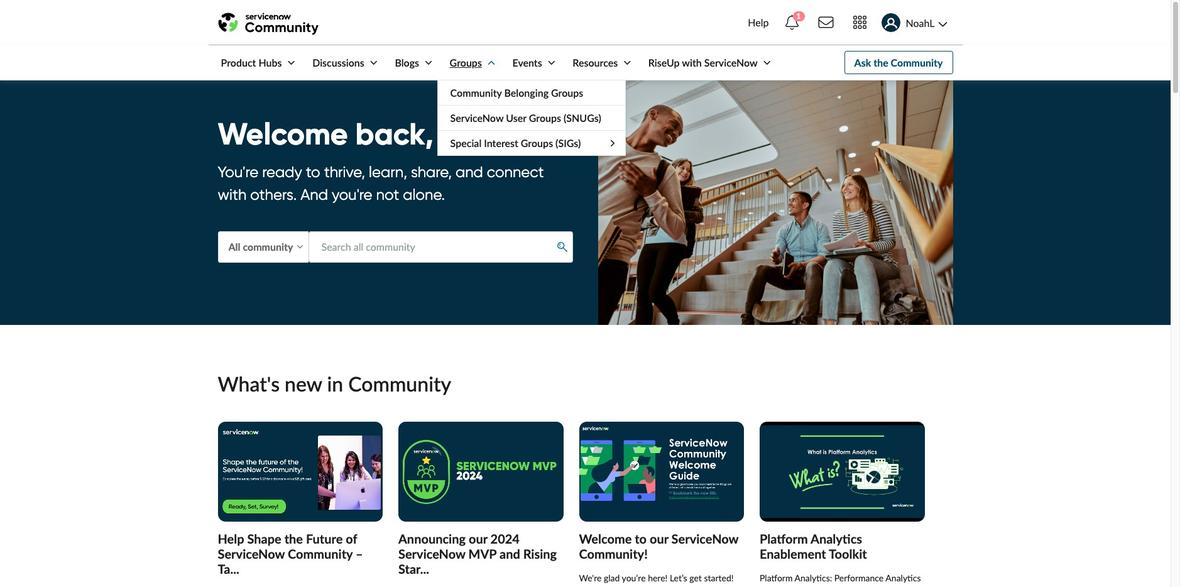 Task type: locate. For each thing, give the bounding box(es) containing it.
you're
[[218, 163, 258, 181]]

–
[[356, 546, 363, 561]]

enablement
[[760, 546, 826, 561]]

with right riseup
[[682, 57, 702, 69]]

and right mvp
[[500, 546, 520, 561]]

0 horizontal spatial welcome
[[218, 115, 348, 153]]

platform analytics: performance analytics
[[760, 573, 921, 587]]

our
[[469, 531, 488, 546], [650, 531, 669, 546]]

discussions link
[[300, 45, 380, 80]]

toolkit
[[829, 546, 867, 561]]

groups inside community belonging groups link
[[551, 87, 584, 99]]

resources
[[573, 57, 618, 69]]

blogs link
[[382, 45, 435, 80]]

2024
[[491, 531, 520, 546]]

community belonging groups link
[[438, 80, 625, 105]]

to
[[306, 163, 320, 181], [635, 531, 647, 546]]

groups inside the servicenow user groups (snugs) 'link'
[[529, 112, 561, 124]]

analytics:
[[795, 573, 832, 583]]

analytics right performance
[[886, 573, 921, 583]]

our inside welcome to our servicenow community!
[[650, 531, 669, 546]]

1 vertical spatial and
[[500, 546, 520, 561]]

you're ready to thrive, learn, share, and connect with others. and you're not alone.
[[218, 163, 544, 204]]

1 vertical spatial platform
[[760, 573, 793, 583]]

to inside you're ready to thrive, learn, share, and connect with others. and you're not alone.
[[306, 163, 320, 181]]

1 horizontal spatial and
[[500, 546, 520, 561]]

resources link
[[560, 45, 634, 80]]

0 horizontal spatial with
[[218, 186, 247, 204]]

menu bar
[[208, 45, 774, 156]]

0 vertical spatial help
[[748, 16, 769, 28]]

menu containing community belonging groups
[[437, 80, 626, 156]]

groups inside special interest groups (sigs) link
[[521, 137, 553, 149]]

1 vertical spatial the
[[285, 531, 303, 546]]

the right the shape
[[285, 531, 303, 546]]

0 vertical spatial with
[[682, 57, 702, 69]]

0 vertical spatial platform
[[760, 531, 808, 546]]

help for help shape the future of servicenow community – ta...
[[218, 531, 244, 546]]

menu
[[437, 80, 626, 156]]

1 horizontal spatial analytics
[[886, 573, 921, 583]]

1 horizontal spatial the
[[874, 57, 889, 69]]

welcome to our servicenow community! image
[[579, 422, 744, 522]]

with
[[682, 57, 702, 69], [218, 186, 247, 204]]

1 vertical spatial with
[[218, 186, 247, 204]]

groups down the servicenow user groups (snugs) 'link'
[[521, 137, 553, 149]]

announcing
[[399, 531, 466, 546]]

noahl
[[906, 17, 935, 29]]

help inside help shape the future of servicenow community – ta...
[[218, 531, 244, 546]]

1 horizontal spatial to
[[635, 531, 647, 546]]

you're
[[622, 573, 646, 583]]

welcome
[[218, 115, 348, 153], [579, 531, 632, 546]]

the inside help shape the future of servicenow community – ta...
[[285, 531, 303, 546]]

1 vertical spatial welcome
[[579, 531, 632, 546]]

help inside help link
[[748, 16, 769, 28]]

platform analytics enablement toolkit image
[[760, 422, 925, 522]]

analytics
[[811, 531, 862, 546], [886, 573, 921, 583]]

welcome to our servicenow community! link
[[579, 531, 739, 561]]

2 platform from the top
[[760, 573, 793, 583]]

groups for special interest groups (sigs)
[[521, 137, 553, 149]]

our inside announcing our 2024 servicenow mvp and rising star...
[[469, 531, 488, 546]]

platform inside platform analytics enablement toolkit
[[760, 531, 808, 546]]

0 vertical spatial and
[[456, 163, 483, 181]]

the right ask
[[874, 57, 889, 69]]

1 vertical spatial to
[[635, 531, 647, 546]]

and down "special"
[[456, 163, 483, 181]]

special interest groups (sigs) link
[[438, 131, 625, 155]]

1 horizontal spatial our
[[650, 531, 669, 546]]

our left the 2024
[[469, 531, 488, 546]]

groups right the blogs link
[[450, 57, 482, 69]]

we're glad you're here! let's get started!
[[579, 573, 734, 587]]

rising
[[523, 546, 557, 561]]

1
[[797, 11, 801, 21]]

to up "and"
[[306, 163, 320, 181]]

help shape the future of servicenow community – ta...
[[218, 531, 363, 576]]

and inside announcing our 2024 servicenow mvp and rising star...
[[500, 546, 520, 561]]

started!
[[704, 573, 734, 583]]

0 horizontal spatial help
[[218, 531, 244, 546]]

(sigs)
[[556, 137, 581, 149]]

ask the community
[[855, 57, 943, 69]]

welcome inside welcome to our servicenow community!
[[579, 531, 632, 546]]

welcome up glad
[[579, 531, 632, 546]]

the
[[874, 57, 889, 69], [285, 531, 303, 546]]

welcome up ready
[[218, 115, 348, 153]]

1 vertical spatial help
[[218, 531, 244, 546]]

1 vertical spatial analytics
[[886, 573, 921, 583]]

community
[[891, 57, 943, 69], [450, 87, 502, 99], [348, 372, 451, 396], [288, 546, 353, 561]]

0 horizontal spatial analytics
[[811, 531, 862, 546]]

help
[[748, 16, 769, 28], [218, 531, 244, 546]]

interest
[[484, 137, 518, 149]]

and
[[456, 163, 483, 181], [500, 546, 520, 561]]

None submit
[[553, 238, 572, 256]]

groups for servicenow user groups (snugs)
[[529, 112, 561, 124]]

product hubs
[[221, 57, 282, 69]]

platform
[[760, 531, 808, 546], [760, 573, 793, 583]]

groups up special interest groups (sigs) link
[[529, 112, 561, 124]]

platform up analytics:
[[760, 531, 808, 546]]

0 horizontal spatial our
[[469, 531, 488, 546]]

0 horizontal spatial to
[[306, 163, 320, 181]]

0 vertical spatial the
[[874, 57, 889, 69]]

1 horizontal spatial welcome
[[579, 531, 632, 546]]

riseup
[[649, 57, 680, 69]]

servicenow inside welcome to our servicenow community!
[[672, 531, 739, 546]]

in
[[327, 372, 343, 396]]

belonging
[[504, 87, 549, 99]]

special interest groups (sigs)
[[450, 137, 581, 149]]

groups inside the groups link
[[450, 57, 482, 69]]

shape
[[247, 531, 281, 546]]

0 horizontal spatial the
[[285, 531, 303, 546]]

noahl!
[[441, 115, 538, 153]]

0 vertical spatial welcome
[[218, 115, 348, 153]]

welcome for welcome to our servicenow community!
[[579, 531, 632, 546]]

our up the here!
[[650, 531, 669, 546]]

platform inside the platform analytics: performance analytics
[[760, 573, 793, 583]]

groups up (snugs)
[[551, 87, 584, 99]]

0 horizontal spatial and
[[456, 163, 483, 181]]

to up the you're
[[635, 531, 647, 546]]

menu bar containing product hubs
[[208, 45, 774, 156]]

welcome back, noahl!
[[218, 115, 538, 153]]

0 vertical spatial analytics
[[811, 531, 862, 546]]

2 our from the left
[[650, 531, 669, 546]]

help left 1
[[748, 16, 769, 28]]

help shape the future of servicenow community – take our survey! image
[[218, 422, 383, 522]]

1 platform from the top
[[760, 531, 808, 546]]

groups
[[450, 57, 482, 69], [551, 87, 584, 99], [529, 112, 561, 124], [521, 137, 553, 149]]

1 horizontal spatial help
[[748, 16, 769, 28]]

with inside you're ready to thrive, learn, share, and connect with others. and you're not alone.
[[218, 186, 247, 204]]

we're
[[579, 573, 602, 583]]

future
[[306, 531, 343, 546]]

1 horizontal spatial with
[[682, 57, 702, 69]]

servicenow
[[704, 57, 758, 69], [450, 112, 504, 124], [672, 531, 739, 546], [218, 546, 285, 561], [399, 546, 466, 561]]

help up ta...
[[218, 531, 244, 546]]

share,
[[411, 163, 452, 181]]

1 our from the left
[[469, 531, 488, 546]]

0 vertical spatial to
[[306, 163, 320, 181]]

announcing our 2024 servicenow mvp and rising star...
[[399, 531, 557, 576]]

with down you're
[[218, 186, 247, 204]]

analytics up the platform analytics: performance analytics
[[811, 531, 862, 546]]

platform down enablement
[[760, 573, 793, 583]]

and inside you're ready to thrive, learn, share, and connect with others. and you're not alone.
[[456, 163, 483, 181]]



Task type: vqa. For each thing, say whether or not it's contained in the screenshot.
Announcing Our 2024 Servicenow Mvp And Rising Star Awardees "image"
yes



Task type: describe. For each thing, give the bounding box(es) containing it.
welcome to our servicenow community!
[[579, 531, 739, 561]]

analytics inside platform analytics enablement toolkit
[[811, 531, 862, 546]]

you're
[[332, 186, 372, 204]]

ready
[[262, 163, 302, 181]]

special
[[450, 137, 482, 149]]

Search text field
[[308, 232, 573, 263]]

with inside riseup with servicenow link
[[682, 57, 702, 69]]

servicenow user groups (snugs)
[[450, 112, 601, 124]]

user
[[506, 112, 527, 124]]

community belonging groups
[[450, 87, 584, 99]]

alone.
[[403, 186, 445, 204]]

ask
[[855, 57, 871, 69]]

to inside welcome to our servicenow community!
[[635, 531, 647, 546]]

events
[[513, 57, 542, 69]]

noahl image
[[882, 13, 900, 32]]

platform analytics enablement toolkit link
[[760, 531, 867, 561]]

(snugs)
[[564, 112, 601, 124]]

community inside menu
[[450, 87, 502, 99]]

star...
[[399, 561, 429, 576]]

and
[[301, 186, 328, 204]]

welcome for welcome back, noahl!
[[218, 115, 348, 153]]

of
[[346, 531, 357, 546]]

riseup with servicenow link
[[636, 45, 774, 80]]

announcing our 2024 servicenow mvp and rising star awardees image
[[399, 422, 564, 522]]

others.
[[250, 186, 297, 204]]

servicenow user groups (snugs) link
[[438, 106, 625, 130]]

analytics inside the platform analytics: performance analytics
[[886, 573, 921, 583]]

product hubs link
[[208, 45, 298, 80]]

help link
[[744, 5, 773, 40]]

platform for platform analytics: performance analytics
[[760, 573, 793, 583]]

groups link
[[437, 45, 498, 80]]

get
[[690, 573, 702, 583]]

help shape the future of servicenow community – ta... link
[[218, 531, 363, 576]]

thrive,
[[324, 163, 365, 181]]

product
[[221, 57, 256, 69]]

what's new in community
[[218, 372, 451, 396]]

community!
[[579, 546, 648, 561]]

help for help
[[748, 16, 769, 28]]

connect
[[487, 163, 544, 181]]

servicenow inside announcing our 2024 servicenow mvp and rising star...
[[399, 546, 466, 561]]

hubs
[[259, 57, 282, 69]]

what's
[[218, 372, 280, 396]]

events link
[[500, 45, 558, 80]]

riseup with servicenow
[[649, 57, 758, 69]]

ta...
[[218, 561, 239, 576]]

blogs
[[395, 57, 419, 69]]

mvp
[[469, 546, 497, 561]]

platform for platform analytics enablement toolkit
[[760, 531, 808, 546]]

servicenow inside 'link'
[[450, 112, 504, 124]]

groups for community belonging groups
[[551, 87, 584, 99]]

servicenow inside help shape the future of servicenow community – ta...
[[218, 546, 285, 561]]

learn,
[[369, 163, 407, 181]]

performance
[[835, 573, 884, 583]]

here!
[[648, 573, 668, 583]]

ask the community link
[[845, 51, 953, 74]]

platform analytics enablement toolkit
[[760, 531, 867, 561]]

noahl button
[[877, 5, 953, 40]]

not
[[376, 186, 399, 204]]

discussions
[[312, 57, 364, 69]]

new
[[285, 372, 322, 396]]

community inside help shape the future of servicenow community – ta...
[[288, 546, 353, 561]]

glad
[[604, 573, 620, 583]]

back,
[[356, 115, 434, 153]]

let's
[[670, 573, 687, 583]]

announcing our 2024 servicenow mvp and rising star... link
[[399, 531, 557, 576]]



